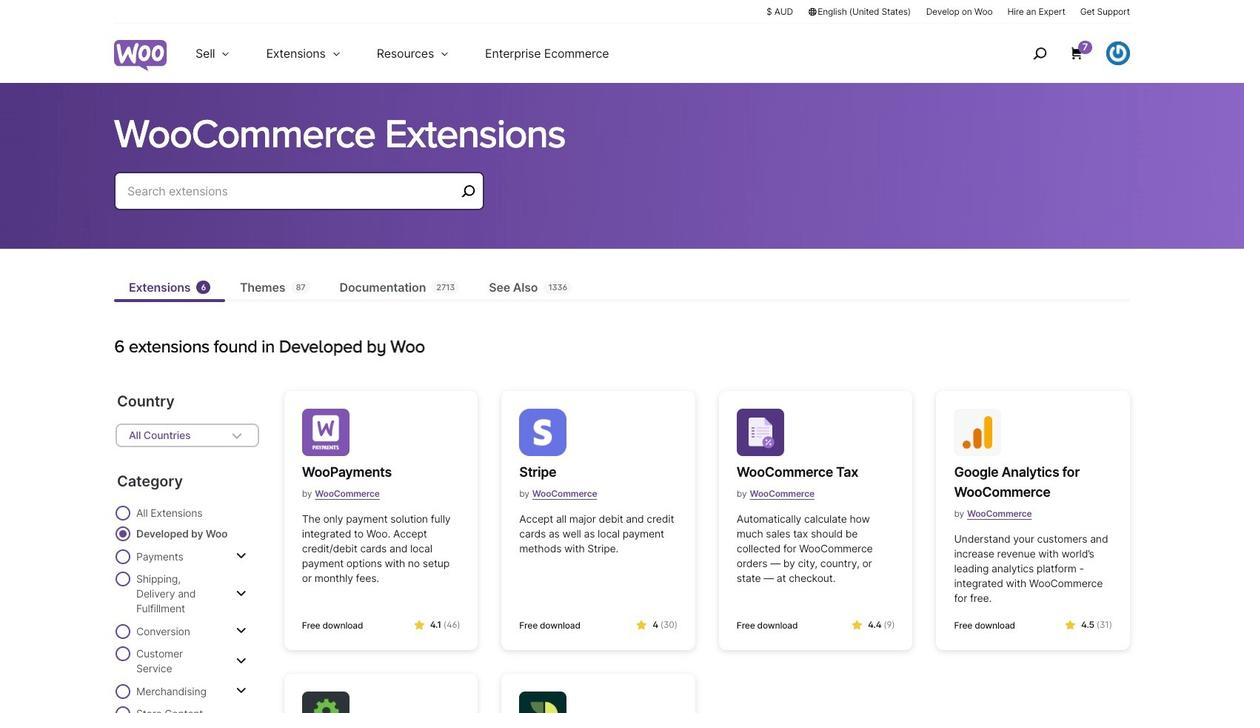 Task type: vqa. For each thing, say whether or not it's contained in the screenshot.
Search extensions search field
yes



Task type: locate. For each thing, give the bounding box(es) containing it.
show subcategories image
[[236, 588, 246, 599], [236, 625, 246, 637], [236, 655, 246, 667], [236, 685, 246, 697]]

Filter countries field
[[116, 424, 259, 447]]

None search field
[[114, 172, 484, 228]]

angle down image
[[228, 427, 246, 444]]

show subcategories image
[[236, 550, 246, 562]]



Task type: describe. For each thing, give the bounding box(es) containing it.
2 show subcategories image from the top
[[236, 625, 246, 637]]

search image
[[1028, 41, 1051, 65]]

service navigation menu element
[[1001, 29, 1130, 77]]

1 show subcategories image from the top
[[236, 588, 246, 599]]

3 show subcategories image from the top
[[236, 655, 246, 667]]

Search extensions search field
[[127, 181, 456, 201]]

open account menu image
[[1106, 41, 1130, 65]]

4 show subcategories image from the top
[[236, 685, 246, 697]]



